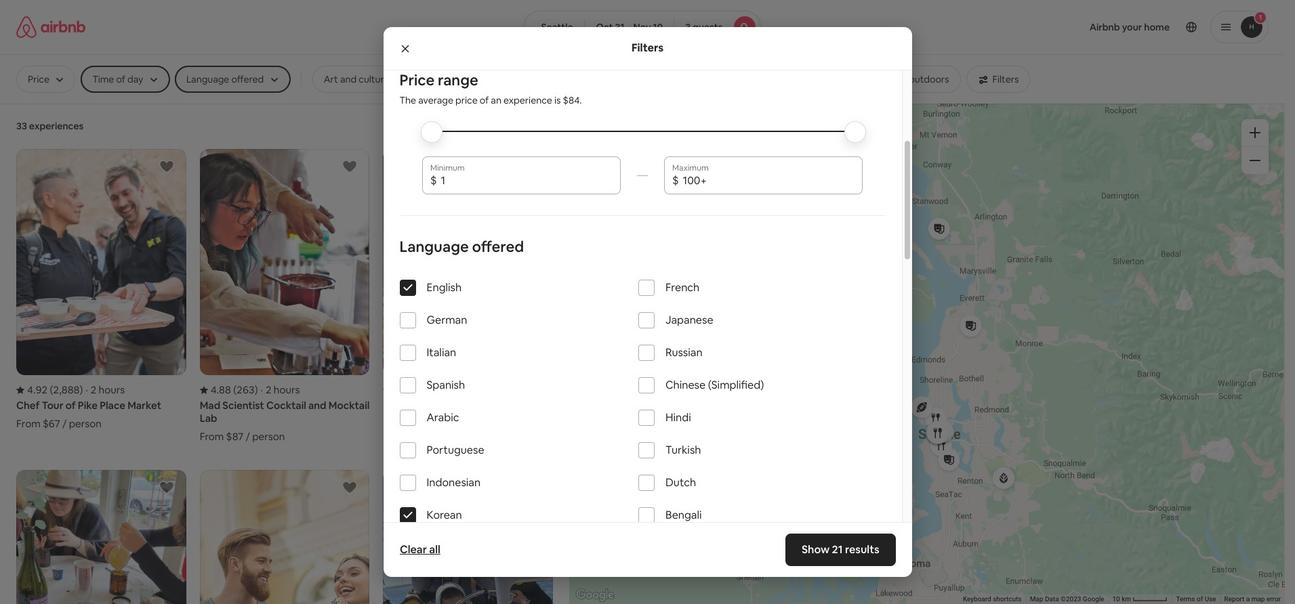 Task type: locate. For each thing, give the bounding box(es) containing it.
from inside mad scientist cocktail and mocktail lab from $87 / person
[[200, 431, 224, 443]]

0 vertical spatial 10
[[653, 21, 663, 33]]

2 vertical spatial of
[[1197, 596, 1203, 603]]

2 horizontal spatial from
[[383, 418, 407, 431]]

from down chef
[[16, 418, 40, 430]]

mad scientist cocktail and mocktail lab group
[[200, 149, 370, 443]]

and right nature
[[891, 73, 907, 85]]

clear
[[400, 543, 427, 557]]

1 horizontal spatial and
[[340, 73, 357, 85]]

0 vertical spatial seattle
[[541, 21, 573, 33]]

Wellness button
[[780, 66, 842, 93]]

· 2 hours up place
[[86, 384, 125, 397]]

· 2 hours for and
[[261, 384, 300, 397]]

· inside the mad scientist cocktail and mocktail lab group
[[261, 384, 263, 397]]

· 2 hours up cocktail
[[261, 384, 300, 397]]

2 horizontal spatial and
[[891, 73, 907, 85]]

10 left km
[[1112, 596, 1120, 603]]

2 for 4.88 (263)
[[266, 384, 271, 397]]

of left use on the bottom of page
[[1197, 596, 1203, 603]]

tour down the 4.92 (2,888) on the left of the page
[[42, 399, 63, 412]]

0 horizontal spatial from
[[16, 418, 40, 430]]

report
[[1224, 596, 1244, 603]]

and inside "button"
[[891, 73, 907, 85]]

1 hours from the left
[[99, 384, 125, 397]]

· 2 hours inside chef tour of pike place market group
[[86, 384, 125, 397]]

4.93 (233) · 2 hours seattle coffee culture tour from $59 / person
[[383, 384, 514, 431]]

1 horizontal spatial /
[[246, 431, 250, 443]]

show
[[802, 543, 830, 557]]

and right art
[[340, 73, 357, 85]]

(233)
[[417, 384, 441, 397]]

2 up coffee
[[449, 384, 455, 397]]

0 horizontal spatial and
[[308, 399, 326, 412]]

from inside chef tour of pike place market from $67 / person
[[16, 418, 40, 430]]

person down pike
[[69, 418, 102, 430]]

person for mocktail
[[252, 431, 285, 443]]

lab
[[200, 412, 217, 425]]

2 horizontal spatial of
[[1197, 596, 1203, 603]]

1 horizontal spatial 10
[[1112, 596, 1120, 603]]

and right cocktail
[[308, 399, 326, 412]]

2 inside chef tour of pike place market group
[[91, 384, 96, 397]]

from left $59
[[383, 418, 407, 431]]

1 horizontal spatial 2
[[266, 384, 271, 397]]

10 km
[[1112, 596, 1133, 603]]

0 horizontal spatial 2
[[91, 384, 96, 397]]

· right (263)
[[261, 384, 263, 397]]

a
[[1246, 596, 1250, 603]]

dutch
[[666, 476, 696, 490]]

turkish
[[666, 443, 701, 457]]

2 horizontal spatial hours
[[457, 384, 483, 397]]

0 horizontal spatial person
[[69, 418, 102, 430]]

and for nature
[[891, 73, 907, 85]]

21
[[832, 543, 843, 557]]

2 inside 4.93 (233) · 2 hours seattle coffee culture tour from $59 / person
[[449, 384, 455, 397]]

and
[[340, 73, 357, 85], [891, 73, 907, 85], [308, 399, 326, 412]]

Entertainment button
[[406, 66, 492, 93]]

experience
[[504, 94, 552, 106]]

google map
showing 20 experiences. region
[[569, 103, 1285, 605]]

1 horizontal spatial person
[[252, 431, 285, 443]]

/
[[62, 418, 67, 430], [429, 418, 434, 431], [246, 431, 250, 443]]

/ for place
[[62, 418, 67, 430]]

offered
[[472, 237, 524, 256]]

·
[[86, 384, 88, 397], [261, 384, 263, 397], [444, 384, 446, 397]]

of down (2,888)
[[66, 399, 76, 412]]

2 $ from the left
[[672, 173, 679, 188]]

add to wishlist image inside the mad scientist cocktail and mocktail lab group
[[342, 159, 358, 175]]

2 horizontal spatial /
[[429, 418, 434, 431]]

1 $ from the left
[[430, 173, 437, 188]]

0 horizontal spatial · 2 hours
[[86, 384, 125, 397]]

2 for 4.92 (2,888)
[[91, 384, 96, 397]]

10 right "nov"
[[653, 21, 663, 33]]

Tours button
[[648, 66, 696, 93]]

1 horizontal spatial tour
[[492, 399, 514, 412]]

0 horizontal spatial /
[[62, 418, 67, 430]]

1 $ text field from the left
[[441, 174, 613, 188]]

· for (2,888)
[[86, 384, 88, 397]]

0 vertical spatial of
[[480, 94, 489, 106]]

zoom out image
[[1250, 155, 1261, 166]]

/ inside mad scientist cocktail and mocktail lab from $87 / person
[[246, 431, 250, 443]]

person inside mad scientist cocktail and mocktail lab from $87 / person
[[252, 431, 285, 443]]

1 vertical spatial of
[[66, 399, 76, 412]]

tour
[[42, 399, 63, 412], [492, 399, 514, 412]]

2 tour from the left
[[492, 399, 514, 412]]

· up pike
[[86, 384, 88, 397]]

chef tour of pike place market group
[[16, 149, 186, 430]]

4.92 out of 5 average rating,  2,888 reviews image
[[16, 384, 83, 397]]

map data ©2023 google
[[1030, 596, 1104, 603]]

of left an at the left top of page
[[480, 94, 489, 106]]

from
[[16, 418, 40, 430], [383, 418, 407, 431], [200, 431, 224, 443]]

profile element
[[777, 0, 1269, 54]]

1 horizontal spatial ·
[[261, 384, 263, 397]]

2 · from the left
[[261, 384, 263, 397]]

from down "lab"
[[200, 431, 224, 443]]

2 horizontal spatial ·
[[444, 384, 446, 397]]

hours up culture
[[457, 384, 483, 397]]

none search field containing seattle
[[524, 11, 761, 43]]

0 horizontal spatial $
[[430, 173, 437, 188]]

2 horizontal spatial person
[[436, 418, 468, 431]]

from inside 4.93 (233) · 2 hours seattle coffee culture tour from $59 / person
[[383, 418, 407, 431]]

3 · from the left
[[444, 384, 446, 397]]

0 horizontal spatial seattle
[[383, 399, 417, 412]]

keyboard shortcuts
[[963, 596, 1022, 603]]

33
[[16, 120, 27, 132]]

hours up cocktail
[[274, 384, 300, 397]]

price
[[400, 70, 435, 89]]

· right (233)
[[444, 384, 446, 397]]

10 inside oct 31 – nov 10 button
[[653, 21, 663, 33]]

· 2 hours
[[86, 384, 125, 397], [261, 384, 300, 397]]

10 inside 10 km button
[[1112, 596, 1120, 603]]

person inside 4.93 (233) · 2 hours seattle coffee culture tour from $59 / person
[[436, 418, 468, 431]]

keyboard shortcuts button
[[963, 595, 1022, 605]]

2 up pike
[[91, 384, 96, 397]]

/ inside chef tour of pike place market from $67 / person
[[62, 418, 67, 430]]

of
[[480, 94, 489, 106], [66, 399, 76, 412], [1197, 596, 1203, 603]]

$ text field
[[441, 174, 613, 188], [683, 174, 855, 188]]

report a map error
[[1224, 596, 1281, 603]]

1 2 from the left
[[91, 384, 96, 397]]

Art and culture button
[[312, 66, 401, 93]]

2
[[91, 384, 96, 397], [266, 384, 271, 397], [449, 384, 455, 397]]

person right $87 on the bottom of the page
[[252, 431, 285, 443]]

1 horizontal spatial from
[[200, 431, 224, 443]]

terms of use
[[1176, 596, 1216, 603]]

hours inside chef tour of pike place market group
[[99, 384, 125, 397]]

art
[[324, 73, 338, 85]]

0 horizontal spatial ·
[[86, 384, 88, 397]]

add to wishlist image inside chef tour of pike place market group
[[158, 159, 175, 175]]

/ right $87 on the bottom of the page
[[246, 431, 250, 443]]

person down coffee
[[436, 418, 468, 431]]

1 tour from the left
[[42, 399, 63, 412]]

–
[[627, 21, 631, 33]]

(simplified)
[[708, 378, 764, 392]]

3 hours from the left
[[457, 384, 483, 397]]

art and culture
[[324, 73, 389, 85]]

· inside chef tour of pike place market group
[[86, 384, 88, 397]]

data
[[1045, 596, 1059, 603]]

1 horizontal spatial · 2 hours
[[261, 384, 300, 397]]

1 horizontal spatial $
[[672, 173, 679, 188]]

and inside button
[[340, 73, 357, 85]]

3 guests button
[[674, 11, 761, 43]]

hours inside the mad scientist cocktail and mocktail lab group
[[274, 384, 300, 397]]

2 hours from the left
[[274, 384, 300, 397]]

mad
[[200, 399, 220, 412]]

0 horizontal spatial 10
[[653, 21, 663, 33]]

market
[[128, 399, 161, 412]]

2 2 from the left
[[266, 384, 271, 397]]

hours up place
[[99, 384, 125, 397]]

map
[[1251, 596, 1265, 603]]

and inside mad scientist cocktail and mocktail lab from $87 / person
[[308, 399, 326, 412]]

10
[[653, 21, 663, 33], [1112, 596, 1120, 603]]

1 horizontal spatial hours
[[274, 384, 300, 397]]

©2023
[[1061, 596, 1081, 603]]

1 horizontal spatial seattle
[[541, 21, 573, 33]]

Nature and outdoors button
[[847, 66, 961, 93]]

$59
[[410, 418, 427, 431]]

1 horizontal spatial of
[[480, 94, 489, 106]]

hours
[[99, 384, 125, 397], [274, 384, 300, 397], [457, 384, 483, 397]]

pike
[[78, 399, 98, 412]]

1 vertical spatial seattle
[[383, 399, 417, 412]]

1 · 2 hours from the left
[[86, 384, 125, 397]]

2 · 2 hours from the left
[[261, 384, 300, 397]]

seattle coffee culture tour group
[[383, 149, 553, 431]]

average
[[418, 94, 453, 106]]

google
[[1083, 596, 1104, 603]]

$84.
[[563, 94, 582, 106]]

cocktail
[[266, 399, 306, 412]]

person inside chef tour of pike place market from $67 / person
[[69, 418, 102, 430]]

· 2 hours inside the mad scientist cocktail and mocktail lab group
[[261, 384, 300, 397]]

4.88 (263)
[[211, 384, 258, 397]]

3 guests
[[685, 21, 723, 33]]

4.92 (2,888)
[[27, 384, 83, 397]]

1 horizontal spatial $ text field
[[683, 174, 855, 188]]

culture
[[359, 73, 389, 85]]

3 2 from the left
[[449, 384, 455, 397]]

None search field
[[524, 11, 761, 43]]

filters dialog
[[383, 27, 912, 605]]

and for art
[[340, 73, 357, 85]]

/ right $59
[[429, 418, 434, 431]]

1 vertical spatial 10
[[1112, 596, 1120, 603]]

0 horizontal spatial $ text field
[[441, 174, 613, 188]]

of inside price range the average price of an experience is $84.
[[480, 94, 489, 106]]

error
[[1267, 596, 1281, 603]]

0 horizontal spatial hours
[[99, 384, 125, 397]]

1 · from the left
[[86, 384, 88, 397]]

place
[[100, 399, 125, 412]]

$
[[430, 173, 437, 188], [672, 173, 679, 188]]

2 inside the mad scientist cocktail and mocktail lab group
[[266, 384, 271, 397]]

guests
[[693, 21, 723, 33]]

add to wishlist image
[[158, 159, 175, 175], [342, 159, 358, 175], [158, 480, 175, 496]]

seattle
[[541, 21, 573, 33], [383, 399, 417, 412]]

seattle left oct
[[541, 21, 573, 33]]

/ right $67
[[62, 418, 67, 430]]

seattle down the 4.93
[[383, 399, 417, 412]]

0 horizontal spatial of
[[66, 399, 76, 412]]

oct 31 – nov 10 button
[[585, 11, 674, 43]]

add to wishlist image for chef tour of pike place market from $67 / person
[[158, 159, 175, 175]]

entertainment
[[418, 73, 481, 85]]

2 horizontal spatial 2
[[449, 384, 455, 397]]

terms
[[1176, 596, 1195, 603]]

2 right (263)
[[266, 384, 271, 397]]

coffee
[[420, 399, 452, 412]]

/ inside 4.93 (233) · 2 hours seattle coffee culture tour from $59 / person
[[429, 418, 434, 431]]

0 horizontal spatial tour
[[42, 399, 63, 412]]

tour right culture
[[492, 399, 514, 412]]

zoom in image
[[1250, 127, 1261, 138]]



Task type: vqa. For each thing, say whether or not it's contained in the screenshot.
Google at the right bottom of the page
yes



Task type: describe. For each thing, give the bounding box(es) containing it.
an
[[491, 94, 501, 106]]

report a map error link
[[1224, 596, 1281, 603]]

clear all button
[[393, 537, 447, 564]]

· inside 4.93 (233) · 2 hours seattle coffee culture tour from $59 / person
[[444, 384, 446, 397]]

keyboard
[[963, 596, 991, 603]]

oct 31 – nov 10
[[596, 21, 663, 33]]

of inside chef tour of pike place market from $67 / person
[[66, 399, 76, 412]]

show 21 results
[[802, 543, 879, 557]]

add to wishlist image for mad scientist cocktail and mocktail lab from $87 / person
[[342, 159, 358, 175]]

/ for mocktail
[[246, 431, 250, 443]]

tour inside 4.93 (233) · 2 hours seattle coffee culture tour from $59 / person
[[492, 399, 514, 412]]

add to wishlist image
[[342, 480, 358, 496]]

· 2 hours for pike
[[86, 384, 125, 397]]

31
[[615, 21, 625, 33]]

4.88 out of 5 average rating,  263 reviews image
[[200, 384, 258, 397]]

show 21 results link
[[785, 534, 896, 567]]

map
[[1030, 596, 1043, 603]]

seattle button
[[524, 11, 585, 43]]

german
[[427, 313, 467, 327]]

korean
[[427, 508, 462, 523]]

person for place
[[69, 418, 102, 430]]

seattle inside 4.93 (233) · 2 hours seattle coffee culture tour from $59 / person
[[383, 399, 417, 412]]

2 $ text field from the left
[[683, 174, 855, 188]]

10 km button
[[1108, 595, 1172, 605]]

hours for pike
[[99, 384, 125, 397]]

english
[[427, 281, 462, 295]]

nature and outdoors
[[859, 73, 949, 85]]

filters
[[632, 41, 664, 55]]

(2,888)
[[50, 384, 83, 397]]

use
[[1205, 596, 1216, 603]]

4.88
[[211, 384, 231, 397]]

4.93 out of 5 average rating,  233 reviews image
[[383, 384, 441, 397]]

nov
[[633, 21, 651, 33]]

nature
[[859, 73, 888, 85]]

all
[[429, 543, 440, 557]]

4.92
[[27, 384, 48, 397]]

tour inside chef tour of pike place market from $67 / person
[[42, 399, 63, 412]]

oct
[[596, 21, 613, 33]]

mocktail
[[329, 399, 370, 412]]

hindi
[[666, 411, 691, 425]]

chef tour of pike place market from $67 / person
[[16, 399, 161, 430]]

Sports button
[[591, 66, 643, 93]]

shortcuts
[[993, 596, 1022, 603]]

$87
[[226, 431, 243, 443]]

the
[[400, 94, 416, 106]]

experiences
[[29, 120, 84, 132]]

results
[[845, 543, 879, 557]]

seattle inside button
[[541, 21, 573, 33]]

indonesian
[[427, 476, 481, 490]]

chinese (simplified)
[[666, 378, 764, 392]]

clear all
[[400, 543, 440, 557]]

hours for and
[[274, 384, 300, 397]]

arabic
[[427, 411, 459, 425]]

mad scientist cocktail and mocktail lab from $87 / person
[[200, 399, 370, 443]]

from for mad scientist cocktail and mocktail lab
[[200, 431, 224, 443]]

price range the average price of an experience is $84.
[[400, 70, 582, 106]]

Food and drink button
[[498, 66, 586, 93]]

3
[[685, 21, 691, 33]]

chef
[[16, 399, 40, 412]]

russian
[[666, 346, 702, 360]]

bengali
[[666, 508, 702, 523]]

(263)
[[233, 384, 258, 397]]

is
[[554, 94, 561, 106]]

4.93
[[394, 384, 414, 397]]

$ for second the $ text field from the left
[[672, 173, 679, 188]]

french
[[666, 281, 700, 295]]

price
[[455, 94, 478, 106]]

Sightseeing button
[[701, 66, 775, 93]]

· for (263)
[[261, 384, 263, 397]]

33 experiences
[[16, 120, 84, 132]]

italian
[[427, 346, 456, 360]]

culture
[[454, 399, 490, 412]]

google image
[[573, 587, 617, 605]]

km
[[1122, 596, 1131, 603]]

japanese
[[666, 313, 713, 327]]

terms of use link
[[1176, 596, 1216, 603]]

range
[[438, 70, 478, 89]]

hours inside 4.93 (233) · 2 hours seattle coffee culture tour from $59 / person
[[457, 384, 483, 397]]

portuguese
[[427, 443, 484, 457]]

outdoors
[[909, 73, 949, 85]]

from for chef tour of pike place market
[[16, 418, 40, 430]]

$ for 2nd the $ text field from right
[[430, 173, 437, 188]]

scientist
[[222, 399, 264, 412]]

chinese
[[666, 378, 706, 392]]

spanish
[[427, 378, 465, 392]]

language offered
[[400, 237, 524, 256]]



